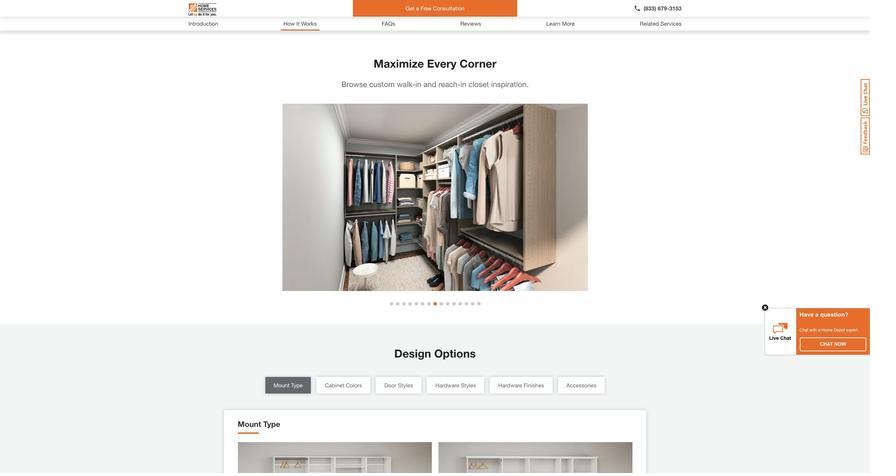 Task type: vqa. For each thing, say whether or not it's contained in the screenshot.
bottom MOUNT TYPE
yes



Task type: locate. For each thing, give the bounding box(es) containing it.
1 vertical spatial a
[[816, 312, 819, 319]]

1 hardware from the left
[[436, 383, 459, 389]]

mount type
[[274, 383, 303, 389], [238, 421, 280, 430]]

chat with a home depot expert.
[[800, 328, 859, 333]]

type
[[291, 383, 303, 389], [263, 421, 280, 430]]

infopod - mount type - image image
[[238, 443, 633, 474]]

custom
[[369, 80, 395, 89]]

have a question?
[[800, 312, 849, 319]]

hardware down options
[[436, 383, 459, 389]]

maximize
[[374, 57, 424, 70]]

a right with
[[818, 328, 821, 333]]

accessories
[[567, 383, 597, 389]]

0 horizontal spatial in
[[416, 80, 422, 89]]

related
[[640, 20, 659, 27]]

styles right door
[[398, 383, 413, 389]]

styles
[[398, 383, 413, 389], [461, 383, 476, 389]]

chat now link
[[801, 338, 866, 352]]

chat
[[820, 342, 833, 347]]

styles down options
[[461, 383, 476, 389]]

a
[[416, 5, 419, 11], [816, 312, 819, 319], [818, 328, 821, 333]]

browse
[[342, 80, 367, 89]]

2 hardware from the left
[[498, 383, 522, 389]]

hardware
[[436, 383, 459, 389], [498, 383, 522, 389]]

hardware left finishes
[[498, 383, 522, 389]]

1 vertical spatial mount type
[[238, 421, 280, 430]]

0 horizontal spatial hardware
[[436, 383, 459, 389]]

reviews
[[461, 20, 481, 27]]

(833) 679-3153
[[644, 5, 682, 11]]

browse custom walk-in and reach-in closet inspiration.
[[342, 80, 529, 89]]

a right have
[[816, 312, 819, 319]]

styles for hardware styles
[[461, 383, 476, 389]]

a inside the get a free consultation button
[[416, 5, 419, 11]]

1 vertical spatial type
[[263, 421, 280, 430]]

in left "closet"
[[461, 80, 467, 89]]

feedback link image
[[861, 117, 870, 155]]

cabinet colors
[[325, 383, 362, 389]]

chat
[[800, 328, 809, 333]]

1 horizontal spatial styles
[[461, 383, 476, 389]]

finishes
[[524, 383, 544, 389]]

1 horizontal spatial type
[[291, 383, 303, 389]]

1 vertical spatial mount
[[238, 421, 261, 430]]

do it for you logo image
[[188, 0, 216, 19]]

in
[[416, 80, 422, 89], [461, 80, 467, 89]]

mount
[[274, 383, 290, 389], [238, 421, 261, 430]]

question?
[[821, 312, 849, 319]]

hardware styles
[[436, 383, 476, 389]]

have
[[800, 312, 814, 319]]

mount type inside 'button'
[[274, 383, 303, 389]]

accessories button
[[558, 378, 605, 395]]

1 horizontal spatial mount
[[274, 383, 290, 389]]

in left and
[[416, 80, 422, 89]]

1 in from the left
[[416, 80, 422, 89]]

live chat image
[[861, 79, 870, 116]]

1 horizontal spatial hardware
[[498, 383, 522, 389]]

2 styles from the left
[[461, 383, 476, 389]]

how it works
[[284, 20, 317, 27]]

0 horizontal spatial styles
[[398, 383, 413, 389]]

reach-
[[439, 80, 461, 89]]

0 vertical spatial a
[[416, 5, 419, 11]]

0 vertical spatial type
[[291, 383, 303, 389]]

faqs
[[382, 20, 395, 27]]

0 horizontal spatial type
[[263, 421, 280, 430]]

(833)
[[644, 5, 656, 11]]

1 styles from the left
[[398, 383, 413, 389]]

a right get
[[416, 5, 419, 11]]

introduction
[[188, 20, 218, 27]]

1 horizontal spatial in
[[461, 80, 467, 89]]

hardware finishes button
[[490, 378, 553, 395]]

mount inside mount type 'button'
[[274, 383, 290, 389]]

0 vertical spatial mount
[[274, 383, 290, 389]]

hardware styles button
[[427, 378, 485, 395]]

depot
[[834, 328, 845, 333]]

hardware finishes
[[498, 383, 544, 389]]

0 vertical spatial mount type
[[274, 383, 303, 389]]

styles for door styles
[[398, 383, 413, 389]]



Task type: describe. For each thing, give the bounding box(es) containing it.
design options
[[394, 348, 476, 361]]

2 in from the left
[[461, 80, 467, 89]]

home
[[822, 328, 833, 333]]

learn more
[[547, 20, 575, 27]]

type inside 'button'
[[291, 383, 303, 389]]

get
[[406, 5, 415, 11]]

get a free consultation
[[406, 5, 465, 11]]

cabinet colors button
[[317, 378, 371, 395]]

gallery 2 mobile image
[[224, 104, 646, 292]]

hardware for hardware finishes
[[498, 383, 522, 389]]

colors
[[346, 383, 362, 389]]

door styles
[[384, 383, 413, 389]]

how
[[284, 20, 295, 27]]

options
[[434, 348, 476, 361]]

inspiration.
[[491, 80, 529, 89]]

works
[[301, 20, 317, 27]]

it
[[296, 20, 300, 27]]

2 vertical spatial a
[[818, 328, 821, 333]]

now
[[835, 342, 847, 347]]

closet
[[469, 80, 489, 89]]

services
[[661, 20, 682, 27]]

related services
[[640, 20, 682, 27]]

3153
[[670, 5, 682, 11]]

679-
[[658, 5, 670, 11]]

0 horizontal spatial mount
[[238, 421, 261, 430]]

free
[[421, 5, 432, 11]]

design
[[394, 348, 431, 361]]

chat now
[[820, 342, 847, 347]]

every
[[427, 57, 457, 70]]

walk-
[[397, 80, 416, 89]]

closet organization image
[[188, 0, 362, 18]]

corner
[[460, 57, 497, 70]]

with
[[810, 328, 817, 333]]

maximize every corner
[[374, 57, 497, 70]]

a for free
[[416, 5, 419, 11]]

mount type button
[[265, 378, 311, 395]]

get a free consultation button
[[353, 0, 517, 17]]

expert.
[[846, 328, 859, 333]]

a for question?
[[816, 312, 819, 319]]

consultation
[[433, 5, 465, 11]]

door styles button
[[376, 378, 422, 395]]

cabinet
[[325, 383, 344, 389]]

more
[[562, 20, 575, 27]]

hardware for hardware styles
[[436, 383, 459, 389]]

(833) 679-3153 link
[[634, 4, 682, 13]]

learn
[[547, 20, 561, 27]]

door
[[384, 383, 397, 389]]

and
[[424, 80, 437, 89]]



